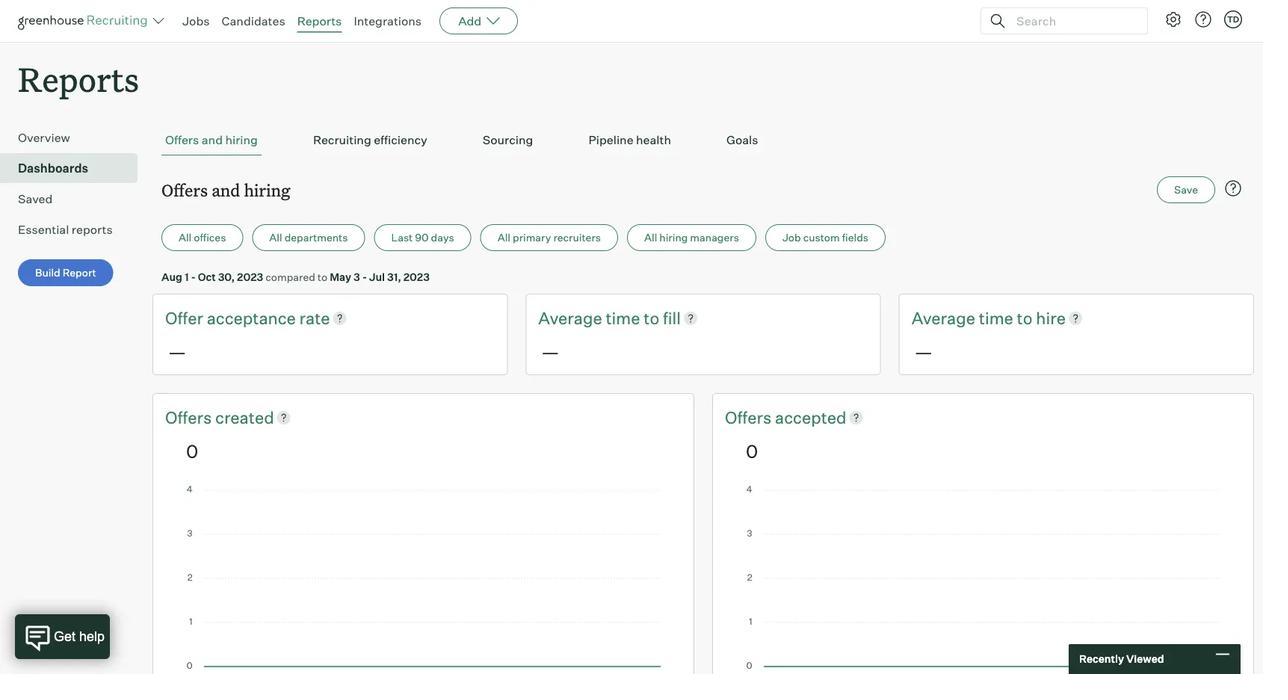 Task type: describe. For each thing, give the bounding box(es) containing it.
offer acceptance
[[165, 308, 299, 328]]

saved link
[[18, 190, 132, 208]]

jul
[[369, 270, 385, 283]]

sourcing
[[483, 132, 533, 147]]

time for hire
[[979, 308, 1013, 328]]

td button
[[1221, 7, 1245, 31]]

accepted
[[775, 407, 847, 428]]

reports
[[72, 222, 113, 237]]

integrations link
[[354, 13, 422, 28]]

— for fill
[[541, 340, 559, 363]]

all offices
[[179, 231, 226, 244]]

hire
[[1036, 308, 1066, 328]]

0 horizontal spatial to
[[318, 270, 328, 283]]

save button
[[1157, 177, 1215, 203]]

sourcing button
[[479, 125, 537, 156]]

pipeline health button
[[585, 125, 675, 156]]

candidates
[[222, 13, 285, 28]]

viewed
[[1126, 653, 1164, 666]]

recruiting efficiency
[[313, 132, 427, 147]]

hire link
[[1036, 307, 1066, 330]]

saved
[[18, 191, 53, 206]]

1 vertical spatial and
[[212, 179, 240, 201]]

average link for fill
[[538, 307, 606, 330]]

integrations
[[354, 13, 422, 28]]

may
[[330, 270, 351, 283]]

offers and hiring inside button
[[165, 132, 258, 147]]

all hiring managers button
[[627, 224, 756, 251]]

to for fill
[[644, 308, 659, 328]]

1 vertical spatial reports
[[18, 57, 139, 101]]

all for all hiring managers
[[644, 231, 657, 244]]

created link
[[215, 406, 274, 429]]

last 90 days button
[[374, 224, 471, 251]]

configure image
[[1165, 10, 1182, 28]]

xychart image for created
[[186, 486, 661, 674]]

hiring inside button
[[225, 132, 258, 147]]

health
[[636, 132, 671, 147]]

average link for hire
[[912, 307, 979, 330]]

dashboards link
[[18, 159, 132, 177]]

and inside button
[[202, 132, 223, 147]]

31,
[[387, 270, 401, 283]]

0 for accepted
[[746, 440, 758, 462]]

90
[[415, 231, 429, 244]]

created
[[215, 407, 274, 428]]

30,
[[218, 270, 235, 283]]

essential reports
[[18, 222, 113, 237]]

essential
[[18, 222, 69, 237]]

acceptance link
[[207, 307, 299, 330]]

overview link
[[18, 129, 132, 147]]

pipeline health
[[589, 132, 671, 147]]

all for all departments
[[269, 231, 282, 244]]

Search text field
[[1013, 10, 1134, 32]]

aug
[[161, 270, 182, 283]]

all departments button
[[252, 224, 365, 251]]

faq image
[[1224, 180, 1242, 197]]

fill
[[663, 308, 681, 328]]

jobs link
[[182, 13, 210, 28]]

job custom fields
[[783, 231, 869, 244]]

goals button
[[723, 125, 762, 156]]

aug 1 - oct 30, 2023 compared to may 3 - jul 31, 2023
[[161, 270, 430, 283]]

time for fill
[[606, 308, 640, 328]]

pipeline
[[589, 132, 634, 147]]

1 2023 from the left
[[237, 270, 263, 283]]

recently
[[1079, 653, 1124, 666]]

rate
[[299, 308, 330, 328]]

1 - from the left
[[191, 270, 196, 283]]

1 — from the left
[[168, 340, 186, 363]]

add
[[458, 13, 481, 28]]

job custom fields button
[[765, 224, 886, 251]]

1 vertical spatial offers and hiring
[[161, 179, 290, 201]]

to link for hire
[[1017, 307, 1036, 330]]

td
[[1227, 14, 1239, 24]]

save
[[1174, 183, 1198, 196]]

all departments
[[269, 231, 348, 244]]

average for fill
[[538, 308, 602, 328]]

to for hire
[[1017, 308, 1033, 328]]

accepted link
[[775, 406, 847, 429]]

offers inside button
[[165, 132, 199, 147]]



Task type: locate. For each thing, give the bounding box(es) containing it.
1 horizontal spatial time
[[979, 308, 1013, 328]]

essential reports link
[[18, 221, 132, 239]]

build report
[[35, 266, 96, 279]]

oct
[[198, 270, 216, 283]]

1 0 from the left
[[186, 440, 198, 462]]

3 — from the left
[[915, 340, 933, 363]]

2023
[[237, 270, 263, 283], [403, 270, 430, 283]]

all offices button
[[161, 224, 243, 251]]

time left fill at the top of the page
[[606, 308, 640, 328]]

1 horizontal spatial reports
[[297, 13, 342, 28]]

average
[[538, 308, 602, 328], [912, 308, 975, 328]]

last 90 days
[[391, 231, 454, 244]]

primary
[[513, 231, 551, 244]]

reports
[[297, 13, 342, 28], [18, 57, 139, 101]]

offers and hiring button
[[161, 125, 262, 156]]

xychart image
[[186, 486, 661, 674], [746, 486, 1221, 674]]

1 time from the left
[[606, 308, 640, 328]]

fields
[[842, 231, 869, 244]]

jobs
[[182, 13, 210, 28]]

2 horizontal spatial to
[[1017, 308, 1033, 328]]

time link for hire
[[979, 307, 1017, 330]]

4 all from the left
[[644, 231, 657, 244]]

recruiting efficiency button
[[309, 125, 431, 156]]

average link
[[538, 307, 606, 330], [912, 307, 979, 330]]

1 horizontal spatial xychart image
[[746, 486, 1221, 674]]

tab list
[[161, 125, 1245, 156]]

1 horizontal spatial average time to
[[912, 308, 1036, 328]]

0 horizontal spatial -
[[191, 270, 196, 283]]

reports right "candidates"
[[297, 13, 342, 28]]

2 horizontal spatial —
[[915, 340, 933, 363]]

offers and hiring
[[165, 132, 258, 147], [161, 179, 290, 201]]

0 horizontal spatial average
[[538, 308, 602, 328]]

1 offers link from the left
[[165, 406, 215, 429]]

all primary recruiters
[[498, 231, 601, 244]]

2 to link from the left
[[1017, 307, 1036, 330]]

0 horizontal spatial offers link
[[165, 406, 215, 429]]

all primary recruiters button
[[480, 224, 618, 251]]

job
[[783, 231, 801, 244]]

1 horizontal spatial -
[[362, 270, 367, 283]]

2 average from the left
[[912, 308, 975, 328]]

1 horizontal spatial offers link
[[725, 406, 775, 429]]

average time to for fill
[[538, 308, 663, 328]]

2 time link from the left
[[979, 307, 1017, 330]]

0 horizontal spatial average link
[[538, 307, 606, 330]]

last
[[391, 231, 413, 244]]

offer link
[[165, 307, 207, 330]]

2023 right 30,
[[237, 270, 263, 283]]

0 horizontal spatial to link
[[644, 307, 663, 330]]

- right "3"
[[362, 270, 367, 283]]

0
[[186, 440, 198, 462], [746, 440, 758, 462]]

goals
[[727, 132, 758, 147]]

managers
[[690, 231, 739, 244]]

td button
[[1224, 10, 1242, 28]]

1 all from the left
[[179, 231, 192, 244]]

2 — from the left
[[541, 340, 559, 363]]

—
[[168, 340, 186, 363], [541, 340, 559, 363], [915, 340, 933, 363]]

to link
[[644, 307, 663, 330], [1017, 307, 1036, 330]]

report
[[63, 266, 96, 279]]

build
[[35, 266, 60, 279]]

fill link
[[663, 307, 681, 330]]

to left fill at the top of the page
[[644, 308, 659, 328]]

1 horizontal spatial to link
[[1017, 307, 1036, 330]]

2 - from the left
[[362, 270, 367, 283]]

departments
[[285, 231, 348, 244]]

1 horizontal spatial time link
[[979, 307, 1017, 330]]

all hiring managers
[[644, 231, 739, 244]]

0 horizontal spatial xychart image
[[186, 486, 661, 674]]

offers link for accepted
[[725, 406, 775, 429]]

0 for created
[[186, 440, 198, 462]]

time left hire
[[979, 308, 1013, 328]]

0 vertical spatial hiring
[[225, 132, 258, 147]]

0 horizontal spatial average time to
[[538, 308, 663, 328]]

2 vertical spatial hiring
[[660, 231, 688, 244]]

2 all from the left
[[269, 231, 282, 244]]

greenhouse recruiting image
[[18, 12, 152, 30]]

1 horizontal spatial 0
[[746, 440, 758, 462]]

time link
[[606, 307, 644, 330], [979, 307, 1017, 330]]

recruiting
[[313, 132, 371, 147]]

all for all primary recruiters
[[498, 231, 511, 244]]

reports down 'greenhouse recruiting' image
[[18, 57, 139, 101]]

all left primary
[[498, 231, 511, 244]]

all left offices
[[179, 231, 192, 244]]

tab list containing offers and hiring
[[161, 125, 1245, 156]]

— for hire
[[915, 340, 933, 363]]

0 horizontal spatial time
[[606, 308, 640, 328]]

build report button
[[18, 260, 113, 286]]

compared
[[266, 270, 315, 283]]

2 offers link from the left
[[725, 406, 775, 429]]

offers link for created
[[165, 406, 215, 429]]

all inside button
[[644, 231, 657, 244]]

hiring
[[225, 132, 258, 147], [244, 179, 290, 201], [660, 231, 688, 244]]

all
[[179, 231, 192, 244], [269, 231, 282, 244], [498, 231, 511, 244], [644, 231, 657, 244]]

time link left hire link
[[979, 307, 1017, 330]]

-
[[191, 270, 196, 283], [362, 270, 367, 283]]

3
[[354, 270, 360, 283]]

0 horizontal spatial 2023
[[237, 270, 263, 283]]

1 horizontal spatial to
[[644, 308, 659, 328]]

days
[[431, 231, 454, 244]]

0 horizontal spatial reports
[[18, 57, 139, 101]]

0 vertical spatial reports
[[297, 13, 342, 28]]

all left managers in the top right of the page
[[644, 231, 657, 244]]

0 vertical spatial and
[[202, 132, 223, 147]]

time link left fill link
[[606, 307, 644, 330]]

2 xychart image from the left
[[746, 486, 1221, 674]]

time link for fill
[[606, 307, 644, 330]]

xychart image for accepted
[[746, 486, 1221, 674]]

offices
[[194, 231, 226, 244]]

all for all offices
[[179, 231, 192, 244]]

2 0 from the left
[[746, 440, 758, 462]]

- right 1
[[191, 270, 196, 283]]

2 time from the left
[[979, 308, 1013, 328]]

custom
[[803, 231, 840, 244]]

all left the departments
[[269, 231, 282, 244]]

offers
[[165, 132, 199, 147], [161, 179, 208, 201], [165, 407, 215, 428], [725, 407, 775, 428]]

2 average time to from the left
[[912, 308, 1036, 328]]

to
[[318, 270, 328, 283], [644, 308, 659, 328], [1017, 308, 1033, 328]]

3 all from the left
[[498, 231, 511, 244]]

1 to link from the left
[[644, 307, 663, 330]]

rate link
[[299, 307, 330, 330]]

average time to
[[538, 308, 663, 328], [912, 308, 1036, 328]]

offer
[[165, 308, 203, 328]]

overview
[[18, 130, 70, 145]]

1 vertical spatial hiring
[[244, 179, 290, 201]]

1 horizontal spatial 2023
[[403, 270, 430, 283]]

acceptance
[[207, 308, 296, 328]]

0 horizontal spatial 0
[[186, 440, 198, 462]]

1 horizontal spatial average
[[912, 308, 975, 328]]

recently viewed
[[1079, 653, 1164, 666]]

to left "may"
[[318, 270, 328, 283]]

reports link
[[297, 13, 342, 28]]

2023 right 31,
[[403, 270, 430, 283]]

0 horizontal spatial —
[[168, 340, 186, 363]]

candidates link
[[222, 13, 285, 28]]

dashboards
[[18, 161, 88, 176]]

average for hire
[[912, 308, 975, 328]]

offers link
[[165, 406, 215, 429], [725, 406, 775, 429]]

all inside button
[[498, 231, 511, 244]]

hiring inside button
[[660, 231, 688, 244]]

0 vertical spatial offers and hiring
[[165, 132, 258, 147]]

and
[[202, 132, 223, 147], [212, 179, 240, 201]]

average time to for hire
[[912, 308, 1036, 328]]

recruiters
[[553, 231, 601, 244]]

1 xychart image from the left
[[186, 486, 661, 674]]

1 average from the left
[[538, 308, 602, 328]]

2 average link from the left
[[912, 307, 979, 330]]

efficiency
[[374, 132, 427, 147]]

1 horizontal spatial —
[[541, 340, 559, 363]]

1 horizontal spatial average link
[[912, 307, 979, 330]]

to left hire
[[1017, 308, 1033, 328]]

time
[[606, 308, 640, 328], [979, 308, 1013, 328]]

1
[[185, 270, 189, 283]]

0 horizontal spatial time link
[[606, 307, 644, 330]]

add button
[[440, 7, 518, 34]]

2 2023 from the left
[[403, 270, 430, 283]]

1 time link from the left
[[606, 307, 644, 330]]

1 average time to from the left
[[538, 308, 663, 328]]

1 average link from the left
[[538, 307, 606, 330]]

to link for fill
[[644, 307, 663, 330]]



Task type: vqa. For each thing, say whether or not it's contained in the screenshot.
the recruiters
yes



